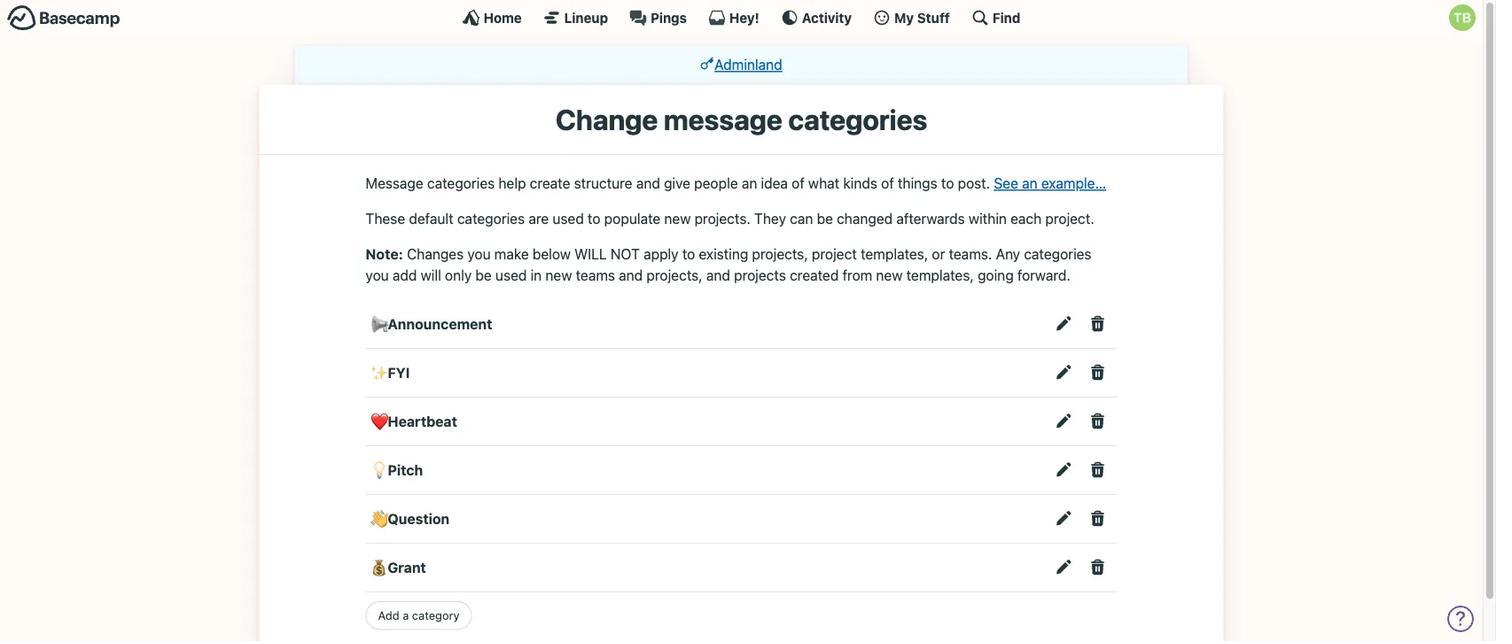 Task type: vqa. For each thing, say whether or not it's contained in the screenshot.
added to the top
no



Task type: describe. For each thing, give the bounding box(es) containing it.
make
[[494, 246, 529, 263]]

give
[[664, 175, 690, 192]]

1 an from the left
[[742, 175, 757, 192]]

in
[[531, 267, 542, 284]]

going
[[978, 267, 1014, 284]]

can
[[790, 210, 813, 227]]

💰
[[370, 560, 384, 576]]

help
[[498, 175, 526, 192]]

projects.
[[695, 210, 751, 227]]

tim burton image
[[1449, 4, 1476, 31]]

will
[[574, 246, 607, 263]]

❤️
[[370, 413, 384, 430]]

people
[[694, 175, 738, 192]]

2 an from the left
[[1022, 175, 1038, 192]]

activity
[[802, 10, 852, 25]]

teams
[[576, 267, 615, 284]]

categories up default on the top of page
[[427, 175, 495, 192]]

pings button
[[629, 9, 687, 27]]

things
[[898, 175, 938, 192]]

and down not
[[619, 267, 643, 284]]

change
[[556, 102, 658, 136]]

fyi
[[388, 365, 410, 381]]

projects
[[734, 267, 786, 284]]

and down existing
[[706, 267, 730, 284]]

categories inside changes you make below will not apply to existing projects, project templates, or teams. any categories you add will only be used in new teams and projects, and projects created from new templates, going forward.
[[1024, 246, 1092, 263]]

hey!
[[729, 10, 759, 25]]

adminland link
[[700, 56, 783, 73]]

afterwards
[[896, 210, 965, 227]]

changed
[[837, 210, 893, 227]]

within
[[969, 210, 1007, 227]]

create
[[530, 175, 570, 192]]

what
[[808, 175, 840, 192]]

only
[[445, 267, 472, 284]]

structure
[[574, 175, 633, 192]]

home link
[[462, 9, 522, 27]]

categories up the kinds
[[788, 102, 927, 136]]

stuff
[[917, 10, 950, 25]]

from
[[843, 267, 872, 284]]

example…
[[1041, 175, 1106, 192]]

1 horizontal spatial projects,
[[752, 246, 808, 263]]

note:
[[366, 246, 403, 263]]

heartbeat
[[388, 413, 457, 430]]

see an example… button
[[994, 173, 1106, 194]]

changes you make below will not apply to existing projects, project templates, or teams. any categories you add will only be used in new teams and projects, and projects created from new templates, going forward.
[[366, 246, 1092, 284]]

to inside changes you make below will not apply to existing projects, project templates, or teams. any categories you add will only be used in new teams and projects, and projects created from new templates, going forward.
[[682, 246, 695, 263]]

default
[[409, 210, 454, 227]]

teams.
[[949, 246, 992, 263]]

1 horizontal spatial used
[[553, 210, 584, 227]]

home
[[484, 10, 522, 25]]

👋
[[370, 511, 384, 528]]

pitch
[[388, 462, 423, 479]]

are
[[529, 210, 549, 227]]

📢
[[370, 316, 384, 333]]

📢 announcement
[[370, 316, 492, 333]]

or
[[932, 246, 945, 263]]

1 vertical spatial templates,
[[906, 267, 974, 284]]



Task type: locate. For each thing, give the bounding box(es) containing it.
projects, up projects
[[752, 246, 808, 263]]

existing
[[699, 246, 748, 263]]

2 horizontal spatial to
[[941, 175, 954, 192]]

✨ fyi
[[370, 365, 410, 381]]

1 vertical spatial used
[[496, 267, 527, 284]]

adminland
[[715, 56, 783, 73]]

will
[[421, 267, 441, 284]]

and left give
[[636, 175, 660, 192]]

0 vertical spatial you
[[467, 246, 491, 263]]

idea
[[761, 175, 788, 192]]

💡 pitch
[[370, 462, 423, 479]]

you
[[467, 246, 491, 263], [366, 267, 389, 284]]

0 horizontal spatial an
[[742, 175, 757, 192]]

find button
[[971, 9, 1021, 27]]

0 horizontal spatial be
[[476, 267, 492, 284]]

forward.
[[1018, 267, 1071, 284]]

of
[[792, 175, 805, 192], [881, 175, 894, 192]]

new down below
[[546, 267, 572, 284]]

pings
[[651, 10, 687, 25]]

1 vertical spatial you
[[366, 267, 389, 284]]

add
[[393, 267, 417, 284]]

add a category button
[[366, 602, 472, 631]]

my stuff button
[[873, 9, 950, 27]]

these
[[366, 210, 405, 227]]

new right from
[[876, 267, 903, 284]]

be
[[817, 210, 833, 227], [476, 267, 492, 284]]

question
[[388, 511, 450, 528]]

my
[[894, 10, 914, 25]]

and
[[636, 175, 660, 192], [619, 267, 643, 284], [706, 267, 730, 284]]

post.
[[958, 175, 990, 192]]

lineup link
[[543, 9, 608, 27]]

kinds
[[843, 175, 878, 192]]

used inside changes you make below will not apply to existing projects, project templates, or teams. any categories you add will only be used in new teams and projects, and projects created from new templates, going forward.
[[496, 267, 527, 284]]

add a category
[[378, 609, 460, 623]]

to up will
[[588, 210, 601, 227]]

1 vertical spatial projects,
[[647, 267, 703, 284]]

any
[[996, 246, 1020, 263]]

categories up forward.
[[1024, 246, 1092, 263]]

0 vertical spatial templates,
[[861, 246, 928, 263]]

0 horizontal spatial projects,
[[647, 267, 703, 284]]

1 horizontal spatial of
[[881, 175, 894, 192]]

see
[[994, 175, 1018, 192]]

change message categories
[[556, 102, 927, 136]]

message categories help create structure and give people an idea of what kinds of things to post. see an example…
[[366, 175, 1106, 192]]

💡
[[370, 462, 384, 479]]

a
[[403, 609, 409, 623]]

be right only
[[476, 267, 492, 284]]

used right are
[[553, 210, 584, 227]]

projects, down apply
[[647, 267, 703, 284]]

0 vertical spatial be
[[817, 210, 833, 227]]

1 horizontal spatial an
[[1022, 175, 1038, 192]]

1 of from the left
[[792, 175, 805, 192]]

an left idea
[[742, 175, 757, 192]]

1 horizontal spatial you
[[467, 246, 491, 263]]

0 vertical spatial used
[[553, 210, 584, 227]]

0 horizontal spatial you
[[366, 267, 389, 284]]

1 horizontal spatial be
[[817, 210, 833, 227]]

templates, down or
[[906, 267, 974, 284]]

created
[[790, 267, 839, 284]]

below
[[533, 246, 571, 263]]

1 vertical spatial to
[[588, 210, 601, 227]]

0 horizontal spatial to
[[588, 210, 601, 227]]

an right see
[[1022, 175, 1038, 192]]

0 horizontal spatial used
[[496, 267, 527, 284]]

be inside changes you make below will not apply to existing projects, project templates, or teams. any categories you add will only be used in new teams and projects, and projects created from new templates, going forward.
[[476, 267, 492, 284]]

💰 grant
[[370, 560, 426, 576]]

to right apply
[[682, 246, 695, 263]]

grant
[[388, 560, 426, 576]]

message
[[366, 175, 423, 192]]

0 horizontal spatial of
[[792, 175, 805, 192]]

new
[[664, 210, 691, 227], [546, 267, 572, 284], [876, 267, 903, 284]]

0 vertical spatial projects,
[[752, 246, 808, 263]]

of right idea
[[792, 175, 805, 192]]

new down give
[[664, 210, 691, 227]]

not
[[611, 246, 640, 263]]

you up only
[[467, 246, 491, 263]]

templates, up from
[[861, 246, 928, 263]]

1 horizontal spatial new
[[664, 210, 691, 227]]

changes
[[407, 246, 464, 263]]

activity link
[[781, 9, 852, 27]]

find
[[993, 10, 1021, 25]]

used down make
[[496, 267, 527, 284]]

message
[[664, 102, 783, 136]]

announcement
[[388, 316, 492, 333]]

categories
[[788, 102, 927, 136], [427, 175, 495, 192], [457, 210, 525, 227], [1024, 246, 1092, 263]]

used
[[553, 210, 584, 227], [496, 267, 527, 284]]

to
[[941, 175, 954, 192], [588, 210, 601, 227], [682, 246, 695, 263]]

apply
[[644, 246, 679, 263]]

👋 question
[[370, 511, 450, 528]]

populate
[[604, 210, 661, 227]]

hey! button
[[708, 9, 759, 27]]

main element
[[0, 0, 1483, 35]]

each
[[1011, 210, 1042, 227]]

✨
[[370, 365, 384, 381]]

projects,
[[752, 246, 808, 263], [647, 267, 703, 284]]

be right can
[[817, 210, 833, 227]]

2 horizontal spatial new
[[876, 267, 903, 284]]

project.
[[1045, 210, 1094, 227]]

2 vertical spatial to
[[682, 246, 695, 263]]

2 of from the left
[[881, 175, 894, 192]]

to left post.
[[941, 175, 954, 192]]

1 vertical spatial be
[[476, 267, 492, 284]]

0 vertical spatial to
[[941, 175, 954, 192]]

these default categories are used to populate new projects. they can be changed afterwards within each project.
[[366, 210, 1094, 227]]

categories up make
[[457, 210, 525, 227]]

project
[[812, 246, 857, 263]]

1 horizontal spatial to
[[682, 246, 695, 263]]

of right the kinds
[[881, 175, 894, 192]]

❤️ heartbeat
[[370, 413, 457, 430]]

switch accounts image
[[7, 4, 121, 32]]

you down note:
[[366, 267, 389, 284]]

an
[[742, 175, 757, 192], [1022, 175, 1038, 192]]

category
[[412, 609, 460, 623]]

0 horizontal spatial new
[[546, 267, 572, 284]]

they
[[754, 210, 786, 227]]

my stuff
[[894, 10, 950, 25]]

lineup
[[564, 10, 608, 25]]

add
[[378, 609, 399, 623]]



